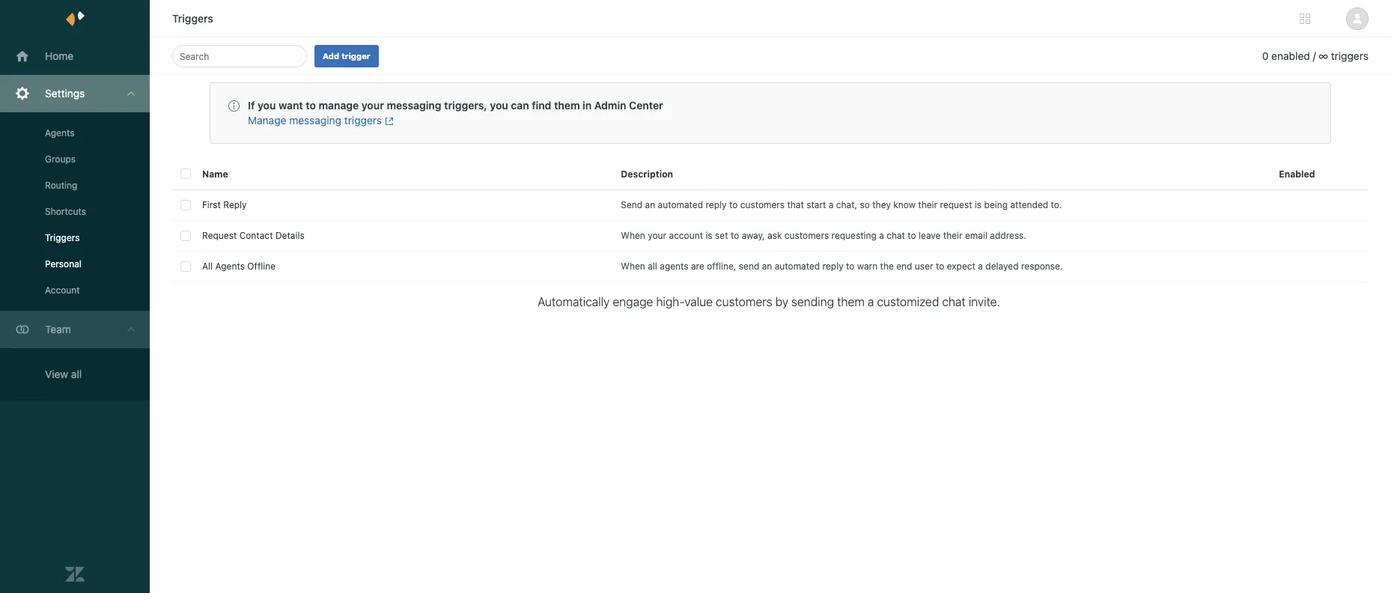 Task type: locate. For each thing, give the bounding box(es) containing it.
when up engage at left
[[621, 261, 645, 272]]

all for view
[[71, 368, 82, 380]]

1 horizontal spatial triggers
[[172, 12, 213, 25]]

is left being
[[975, 199, 982, 210]]

a down warn at the right top of the page
[[868, 295, 874, 308]]

0 vertical spatial agents
[[45, 127, 74, 139]]

0 vertical spatial is
[[975, 199, 982, 210]]

2 you from the left
[[490, 99, 508, 112]]

high-
[[656, 295, 685, 308]]

engage
[[613, 295, 653, 308]]

0 vertical spatial their
[[918, 199, 938, 210]]

reply down when your account is set to away, ask customers requesting a chat to leave their email address.
[[823, 261, 844, 272]]

0 vertical spatial an
[[645, 199, 655, 210]]

0 horizontal spatial their
[[918, 199, 938, 210]]

delayed
[[986, 261, 1019, 272]]

1 vertical spatial triggers
[[344, 114, 382, 127]]

chat left the invite. in the right of the page
[[942, 295, 966, 308]]

manage
[[248, 114, 286, 127]]

shortcuts
[[45, 206, 86, 217]]

customers
[[740, 199, 785, 210], [785, 230, 829, 241], [716, 295, 772, 308]]

you up manage
[[258, 99, 276, 112]]

triggers up personal
[[45, 232, 80, 243]]

contact
[[239, 230, 273, 241]]

address.
[[990, 230, 1026, 241]]

when your account is set to away, ask customers requesting a chat to leave their email address.
[[621, 230, 1026, 241]]

1 vertical spatial is
[[706, 230, 713, 241]]

reply up set
[[706, 199, 727, 210]]

offline,
[[707, 261, 736, 272]]

center
[[629, 99, 663, 112]]

can
[[511, 99, 529, 112]]

away,
[[742, 230, 765, 241]]

Search text field
[[180, 47, 295, 65]]

them left "in"
[[554, 99, 580, 112]]

enabled
[[1272, 49, 1310, 62]]

personal
[[45, 258, 81, 270]]

them
[[554, 99, 580, 112], [837, 295, 865, 308]]

chat
[[887, 230, 905, 241], [942, 295, 966, 308]]

0 horizontal spatial triggers
[[45, 232, 80, 243]]

automated down ask
[[775, 261, 820, 272]]

0 vertical spatial triggers
[[172, 12, 213, 25]]

by
[[775, 295, 788, 308]]

1 vertical spatial their
[[943, 230, 963, 241]]

2 vertical spatial customers
[[716, 295, 772, 308]]

when for when all agents are offline, send an automated reply to warn the end user to expect a delayed response.
[[621, 261, 645, 272]]

1 vertical spatial all
[[71, 368, 82, 380]]

messaging
[[387, 99, 441, 112], [289, 114, 341, 127]]

request
[[940, 199, 972, 210]]

all right view
[[71, 368, 82, 380]]

to left leave
[[908, 230, 916, 241]]

1 vertical spatial agents
[[215, 261, 245, 272]]

1 vertical spatial when
[[621, 261, 645, 272]]

0 vertical spatial all
[[648, 261, 657, 272]]

them down "when all agents are offline, send an automated reply to warn the end user to expect a delayed response."
[[837, 295, 865, 308]]

reply
[[706, 199, 727, 210], [823, 261, 844, 272]]

0 vertical spatial when
[[621, 230, 645, 241]]

1 vertical spatial them
[[837, 295, 865, 308]]

all left agents
[[648, 261, 657, 272]]

all
[[648, 261, 657, 272], [71, 368, 82, 380]]

0 horizontal spatial messaging
[[289, 114, 341, 127]]

1 vertical spatial your
[[648, 230, 667, 241]]

when
[[621, 230, 645, 241], [621, 261, 645, 272]]

0 vertical spatial your
[[361, 99, 384, 112]]

1 vertical spatial messaging
[[289, 114, 341, 127]]

triggers
[[1331, 49, 1369, 62], [344, 114, 382, 127]]

2 when from the top
[[621, 261, 645, 272]]

customers up "away," on the right
[[740, 199, 785, 210]]

manage messaging triggers link
[[248, 114, 394, 127]]

an
[[645, 199, 655, 210], [762, 261, 772, 272]]

leave
[[919, 230, 941, 241]]

their right leave
[[943, 230, 963, 241]]

request
[[202, 230, 237, 241]]

0 horizontal spatial your
[[361, 99, 384, 112]]

when for when your account is set to away, ask customers requesting a chat to leave their email address.
[[621, 230, 645, 241]]

1 horizontal spatial your
[[648, 230, 667, 241]]

triggers right ∞
[[1331, 49, 1369, 62]]

1 horizontal spatial automated
[[775, 261, 820, 272]]

automated
[[658, 199, 703, 210], [775, 261, 820, 272]]

your
[[361, 99, 384, 112], [648, 230, 667, 241]]

0 vertical spatial chat
[[887, 230, 905, 241]]

automatically engage high-value customers by sending them a customized chat invite.
[[538, 295, 1000, 308]]

account
[[669, 230, 703, 241]]

1 vertical spatial customers
[[785, 230, 829, 241]]

1 horizontal spatial agents
[[215, 261, 245, 272]]

description
[[621, 168, 673, 180]]

1 horizontal spatial messaging
[[387, 99, 441, 112]]

0 horizontal spatial you
[[258, 99, 276, 112]]

to.
[[1051, 199, 1062, 210]]

you
[[258, 99, 276, 112], [490, 99, 508, 112]]

your right manage
[[361, 99, 384, 112]]

send
[[739, 261, 759, 272]]

triggers
[[172, 12, 213, 25], [45, 232, 80, 243]]

if
[[248, 99, 255, 112]]

1 horizontal spatial reply
[[823, 261, 844, 272]]

name
[[202, 168, 228, 180]]

triggers down manage
[[344, 114, 382, 127]]

details
[[275, 230, 305, 241]]

their right 'know'
[[918, 199, 938, 210]]

to left warn at the right top of the page
[[846, 261, 855, 272]]

1 horizontal spatial an
[[762, 261, 772, 272]]

messaging down manage
[[289, 114, 341, 127]]

ask
[[767, 230, 782, 241]]

their
[[918, 199, 938, 210], [943, 230, 963, 241]]

0 vertical spatial automated
[[658, 199, 703, 210]]

1 vertical spatial automated
[[775, 261, 820, 272]]

0 horizontal spatial triggers
[[344, 114, 382, 127]]

request contact details
[[202, 230, 305, 241]]

automated up account
[[658, 199, 703, 210]]

1 horizontal spatial is
[[975, 199, 982, 210]]

1 horizontal spatial their
[[943, 230, 963, 241]]

they
[[872, 199, 891, 210]]

∞
[[1319, 49, 1328, 62]]

to
[[306, 99, 316, 112], [729, 199, 738, 210], [731, 230, 739, 241], [908, 230, 916, 241], [846, 261, 855, 272], [936, 261, 944, 272]]

customers right ask
[[785, 230, 829, 241]]

attended
[[1010, 199, 1048, 210]]

being
[[984, 199, 1008, 210]]

1 horizontal spatial you
[[490, 99, 508, 112]]

0 horizontal spatial an
[[645, 199, 655, 210]]

1 horizontal spatial them
[[837, 295, 865, 308]]

a
[[829, 199, 834, 210], [879, 230, 884, 241], [978, 261, 983, 272], [868, 295, 874, 308]]

0 horizontal spatial all
[[71, 368, 82, 380]]

when all agents are offline, send an automated reply to warn the end user to expect a delayed response.
[[621, 261, 1063, 272]]

you left can on the top of the page
[[490, 99, 508, 112]]

1 when from the top
[[621, 230, 645, 241]]

chat up "end"
[[887, 230, 905, 241]]

invite.
[[969, 295, 1000, 308]]

agents up groups
[[45, 127, 74, 139]]

0 vertical spatial reply
[[706, 199, 727, 210]]

triggers up search text box
[[172, 12, 213, 25]]

add trigger button
[[314, 45, 379, 67]]

0 horizontal spatial them
[[554, 99, 580, 112]]

customers down send
[[716, 295, 772, 308]]

0 enabled / ∞ triggers
[[1262, 49, 1369, 62]]

when down send
[[621, 230, 645, 241]]

1 vertical spatial chat
[[942, 295, 966, 308]]

groups
[[45, 153, 76, 165]]

0 vertical spatial triggers
[[1331, 49, 1369, 62]]

reply
[[223, 199, 247, 210]]

chat,
[[836, 199, 857, 210]]

0 horizontal spatial automated
[[658, 199, 703, 210]]

messaging left triggers,
[[387, 99, 441, 112]]

is left set
[[706, 230, 713, 241]]

agents right all
[[215, 261, 245, 272]]

your left account
[[648, 230, 667, 241]]

0 vertical spatial messaging
[[387, 99, 441, 112]]

1 horizontal spatial all
[[648, 261, 657, 272]]

first
[[202, 199, 221, 210]]



Task type: vqa. For each thing, say whether or not it's contained in the screenshot.
Zendesk at the right of the page
no



Task type: describe. For each thing, give the bounding box(es) containing it.
1 vertical spatial an
[[762, 261, 772, 272]]

response.
[[1021, 261, 1063, 272]]

admin
[[594, 99, 626, 112]]

routing
[[45, 180, 77, 191]]

zendesk products image
[[1300, 13, 1310, 24]]

add
[[323, 51, 339, 61]]

agents
[[660, 261, 689, 272]]

customized
[[877, 295, 939, 308]]

start
[[807, 199, 826, 210]]

trigger
[[342, 51, 370, 61]]

end
[[896, 261, 912, 272]]

the
[[880, 261, 894, 272]]

email
[[965, 230, 988, 241]]

manage messaging triggers
[[248, 114, 382, 127]]

0 horizontal spatial reply
[[706, 199, 727, 210]]

to left the that
[[729, 199, 738, 210]]

to right set
[[731, 230, 739, 241]]

enabled
[[1279, 168, 1315, 180]]

first reply
[[202, 199, 247, 210]]

warn
[[857, 261, 878, 272]]

know
[[893, 199, 916, 210]]

user
[[915, 261, 933, 272]]

set
[[715, 230, 728, 241]]

sending
[[791, 295, 834, 308]]

a right expect
[[978, 261, 983, 272]]

manage
[[319, 99, 359, 112]]

a right 'start'
[[829, 199, 834, 210]]

0
[[1262, 49, 1269, 62]]

1 horizontal spatial chat
[[942, 295, 966, 308]]

view all
[[45, 368, 82, 380]]

expect
[[947, 261, 976, 272]]

triggers,
[[444, 99, 487, 112]]

view
[[45, 368, 68, 380]]

that
[[787, 199, 804, 210]]

0 horizontal spatial is
[[706, 230, 713, 241]]

are
[[691, 261, 704, 272]]

value
[[685, 295, 713, 308]]

team
[[45, 323, 71, 335]]

0 vertical spatial customers
[[740, 199, 785, 210]]

0 vertical spatial them
[[554, 99, 580, 112]]

account
[[45, 285, 80, 296]]

all agents offline
[[202, 261, 276, 272]]

0 horizontal spatial chat
[[887, 230, 905, 241]]

a right requesting
[[879, 230, 884, 241]]

0 horizontal spatial agents
[[45, 127, 74, 139]]

automatically
[[538, 295, 610, 308]]

all for when
[[648, 261, 657, 272]]

settings
[[45, 87, 85, 100]]

add trigger
[[323, 51, 370, 61]]

find
[[532, 99, 551, 112]]

to right 'user'
[[936, 261, 944, 272]]

if you want to manage your messaging triggers, you can find them in admin center
[[248, 99, 663, 112]]

1 you from the left
[[258, 99, 276, 112]]

offline
[[247, 261, 276, 272]]

send an automated reply to customers that start a chat, so they know their request is being attended to.
[[621, 199, 1062, 210]]

in
[[583, 99, 592, 112]]

1 vertical spatial triggers
[[45, 232, 80, 243]]

1 vertical spatial reply
[[823, 261, 844, 272]]

want
[[278, 99, 303, 112]]

requesting
[[832, 230, 877, 241]]

all
[[202, 261, 213, 272]]

to up manage messaging triggers
[[306, 99, 316, 112]]

1 horizontal spatial triggers
[[1331, 49, 1369, 62]]

send
[[621, 199, 643, 210]]

so
[[860, 199, 870, 210]]

home
[[45, 49, 74, 62]]

/
[[1313, 49, 1316, 62]]



